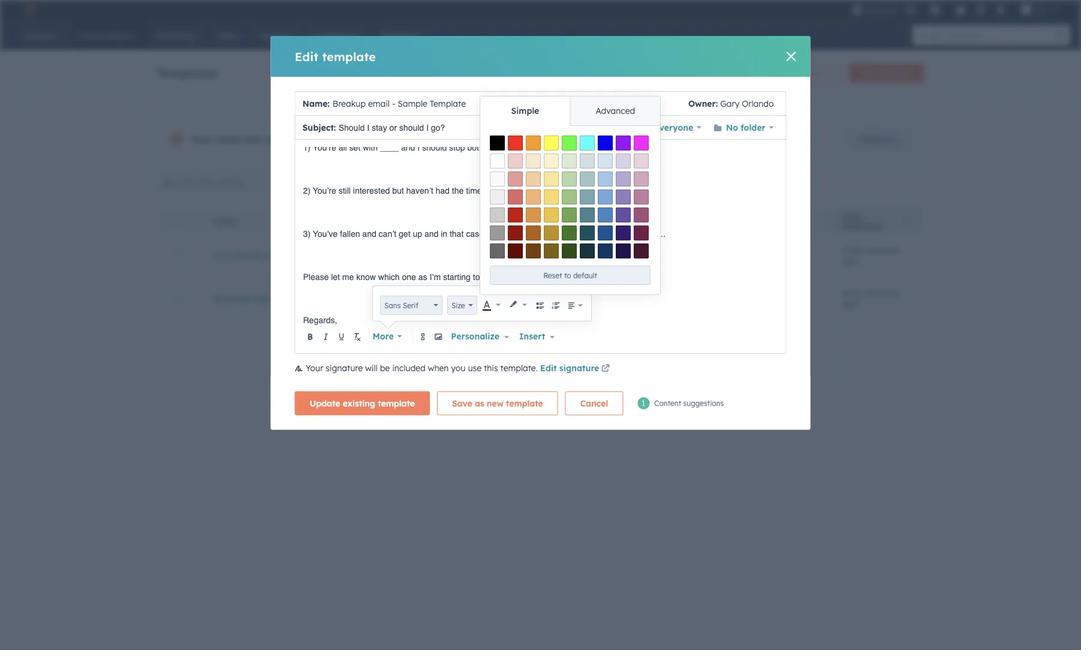 Task type: describe. For each thing, give the bounding box(es) containing it.
template
[[318, 293, 357, 304]]

#7f6001, 100 opacity image
[[544, 244, 559, 259]]

created for has
[[265, 133, 302, 145]]

and left can't at the top of page
[[362, 228, 376, 238]]

haven't
[[406, 185, 433, 195]]

#0600ff, 100 opacity image
[[598, 136, 613, 151]]

____
[[380, 142, 399, 152]]

orlando inside edit template dialog
[[742, 98, 774, 109]]

0 horizontal spatial that
[[303, 250, 320, 260]]

5 inside templates banner
[[672, 68, 677, 78]]

#eeeeee, 100 opacity image
[[490, 190, 505, 205]]

press to sort. element
[[239, 217, 243, 227]]

#cfe2f3, 100 opacity image
[[598, 154, 613, 169]]

#69a84f, 100 opacity image
[[562, 208, 577, 223]]

follow-
[[232, 250, 262, 260]]

#999999, 100 opacity image
[[490, 226, 505, 241]]

be
[[380, 363, 390, 373]]

tab list containing simple
[[480, 97, 660, 126]]

i inside text box
[[417, 142, 420, 152]]

edit for edit signature
[[540, 363, 557, 373]]

#ead1dc, 100 opacity image
[[634, 154, 649, 169]]

gary inside edit template dialog
[[721, 98, 740, 109]]

insert button
[[512, 329, 563, 344]]

#990100, 100 opacity image
[[508, 226, 523, 241]]

link opens in a new window image inside 'edit signature' link
[[602, 365, 610, 373]]

crm
[[527, 134, 546, 144]]

notifications button
[[991, 0, 1011, 19]]

your team has created 2 out of 5 templates.
[[191, 133, 405, 145]]

template inside "button"
[[506, 398, 543, 409]]

you.
[[505, 142, 520, 152]]

descending sort. press to sort ascending. element
[[905, 217, 910, 227]]

#fafafa, 100 opacity image
[[490, 172, 505, 187]]

time
[[466, 185, 482, 195]]

up
[[413, 228, 422, 238]]

analyze
[[799, 69, 825, 78]]

close image
[[787, 52, 796, 61]]

to left worry!
[[473, 272, 480, 281]]

#134f5c, 100 opacity image
[[580, 226, 595, 241]]

update existing template
[[310, 398, 415, 409]]

new folder
[[734, 69, 771, 78]]

sample
[[284, 293, 315, 304]]

#4c1130, 100 opacity image
[[634, 244, 649, 259]]

date modified button
[[828, 207, 924, 234]]

1 horizontal spatial with
[[508, 134, 525, 144]]

shared with everyone
[[602, 122, 694, 133]]

starting
[[443, 272, 470, 281]]

1 horizontal spatial me
[[497, 228, 509, 238]]

#ff00ff, 100 opacity image
[[634, 136, 649, 151]]

will
[[365, 363, 378, 373]]

owner: for owner: gary orlando
[[689, 98, 718, 109]]

follows
[[323, 250, 354, 260]]

with inside text box
[[363, 142, 378, 152]]

email
[[252, 293, 275, 304]]

date created
[[747, 217, 801, 226]]

#a2c4c9, 100 opacity image
[[580, 172, 595, 187]]

#ffffff, 100 opacity image
[[490, 154, 505, 169]]

can't
[[379, 228, 396, 238]]

bothering
[[467, 142, 502, 152]]

gary for the follow-up email that follows through
[[651, 250, 670, 260]]

menu containing abc
[[851, 0, 1067, 19]]

search button
[[1050, 25, 1071, 46]]

#00ffff, 100 opacity image
[[580, 136, 595, 151]]

as inside "button"
[[475, 398, 484, 409]]

#fff2cc, 100 opacity image
[[544, 154, 559, 169]]

new template
[[860, 69, 907, 78]]

has
[[245, 133, 262, 145]]

#d9d2e9, 100 opacity image
[[616, 154, 631, 169]]

someone
[[575, 228, 609, 238]]

date for date created
[[747, 217, 766, 226]]

owner: gary orlando
[[689, 98, 774, 109]]

should
[[339, 123, 365, 132]]

and left i'll
[[533, 228, 547, 238]]

use
[[468, 363, 482, 373]]

to right back
[[527, 185, 534, 195]]

0 horizontal spatial know
[[356, 272, 376, 281]]

#0c343d, 100 opacity image
[[580, 244, 595, 259]]

owner: for owner:
[[306, 178, 333, 188]]

#f1c233, 100 opacity image
[[544, 208, 559, 223]]

templates
[[157, 65, 218, 80]]

Search search field
[[157, 171, 298, 195]]

and right ____
[[401, 142, 415, 152]]

in
[[441, 228, 447, 238]]

#000000, 100 opacity image
[[490, 136, 505, 151]]

name:
[[303, 98, 330, 109]]

shared with everyone button
[[589, 119, 702, 136]]

search image
[[1056, 31, 1065, 40]]

the
[[214, 250, 229, 260]]

#ff0201, 100 opacity image
[[508, 136, 523, 151]]

templates
[[467, 134, 506, 144]]

marketplaces button
[[923, 0, 948, 19]]

save as new template button
[[437, 391, 558, 415]]

#cccccc, 100 opacity image
[[490, 208, 505, 223]]

existing
[[343, 398, 376, 409]]

#073763, 100 opacity image
[[598, 244, 613, 259]]

#351c75, 100 opacity image
[[616, 226, 631, 241]]

date modified
[[843, 213, 882, 231]]

should inside subject: should i stay or should i go?
[[399, 123, 424, 132]]

#a64d79, 100 opacity image
[[634, 208, 649, 223]]

none text field inside edit template dialog
[[330, 91, 689, 115]]

2 inside templates banner
[[655, 68, 659, 78]]

hubspot link
[[14, 2, 45, 17]]

starter.
[[570, 134, 599, 144]]

size button
[[447, 296, 477, 315]]

calling icon button
[[900, 2, 921, 18]]

3)
[[303, 228, 310, 238]]

1 vertical spatial you
[[451, 363, 466, 373]]

the follow-up email that follows through link
[[214, 250, 392, 260]]

call
[[560, 228, 572, 238]]

#93c47d, 100 opacity image
[[562, 190, 577, 205]]

analyze button
[[788, 64, 842, 83]]

advanced link
[[570, 97, 660, 125]]

simple
[[511, 106, 539, 116]]

#45818e, 100 opacity image
[[580, 208, 595, 223]]

upgrade inside upgrade link
[[861, 134, 897, 144]]

everyone
[[655, 122, 694, 133]]

set
[[349, 142, 360, 152]]

#b45f06, 100 opacity image
[[526, 226, 541, 241]]

owner
[[651, 217, 679, 226]]

more
[[373, 331, 394, 342]]

you inside text box
[[639, 228, 653, 238]]

personalize button
[[447, 327, 512, 346]]

abc button
[[1014, 0, 1066, 19]]

help button
[[951, 0, 971, 19]]

0 horizontal spatial 2
[[305, 133, 310, 145]]

worry!
[[482, 272, 505, 281]]

#741b47, 100 opacity image
[[634, 226, 649, 241]]

#c27ba0, 100 opacity image
[[634, 190, 649, 205]]

#fce5cd, 100 opacity image
[[526, 154, 541, 169]]

#274e13, 100 opacity image
[[562, 244, 577, 259]]

stop
[[449, 142, 465, 152]]

settings image
[[976, 5, 986, 16]]

new template button
[[849, 64, 925, 83]]

yet.
[[558, 185, 571, 195]]

which
[[378, 272, 400, 281]]

1 vertical spatial 5
[[345, 133, 351, 145]]

update
[[310, 398, 340, 409]]

to right time on the top left
[[484, 185, 491, 195]]

breakup email - sample template
[[214, 293, 357, 304]]

#0c5394, 100 opacity image
[[598, 226, 613, 241]]

#3d85c6, 100 opacity image
[[598, 208, 613, 223]]

#660000, 100 opacity image
[[508, 244, 523, 259]]

size
[[452, 301, 465, 310]]

calling icon image
[[905, 5, 916, 15]]

you're for 1)
[[313, 142, 336, 152]]

#f4cccc, 100 opacity image
[[508, 154, 523, 169]]

#9a00ff, 100 opacity image
[[616, 136, 631, 151]]

help
[[621, 228, 637, 238]]

breakup email - sample template link
[[214, 293, 357, 304]]

#666666, 100 opacity image
[[490, 244, 505, 259]]

#37761d, 100 opacity image
[[562, 226, 577, 241]]

2)
[[303, 185, 310, 195]]

to left help
[[612, 228, 619, 238]]

simple link
[[480, 97, 570, 125]]

new for new template
[[860, 69, 875, 78]]

notifications image
[[996, 5, 1007, 16]]

press to sort. image
[[239, 217, 243, 225]]

no folder
[[726, 122, 766, 133]]

….
[[655, 228, 666, 238]]

subject:
[[303, 122, 336, 133]]

case
[[466, 228, 484, 238]]

signature for edit
[[560, 363, 600, 373]]

owner button
[[636, 207, 732, 234]]

unlock more templates with crm suite starter.
[[414, 134, 599, 144]]

#ffd966, 100 opacity image
[[544, 190, 559, 205]]



Task type: vqa. For each thing, say whether or not it's contained in the screenshot.
Search content search field
no



Task type: locate. For each thing, give the bounding box(es) containing it.
orlando for breakup email - sample template
[[673, 293, 704, 304]]

0 vertical spatial created
[[679, 68, 710, 78]]

1 gary orlando from the top
[[651, 250, 704, 260]]

gary for breakup email - sample template
[[651, 293, 670, 304]]

1 vertical spatial gary
[[651, 250, 670, 260]]

insert
[[519, 331, 545, 342]]

2 left the out
[[305, 133, 310, 145]]

your left team
[[191, 133, 214, 145]]

hubspot image
[[22, 2, 36, 17]]

0 horizontal spatial with
[[363, 142, 378, 152]]

know down through
[[356, 272, 376, 281]]

3) you've fallen and can't get up and in that case let me know and i'll call someone to help you ….
[[303, 228, 666, 238]]

that inside text box
[[450, 228, 464, 238]]

#d9ead3, 100 opacity image
[[562, 154, 577, 169]]

0 vertical spatial get
[[493, 185, 505, 195]]

of right the out
[[333, 133, 342, 145]]

i right ____
[[417, 142, 420, 152]]

that
[[450, 228, 464, 238], [303, 250, 320, 260]]

team
[[217, 133, 242, 145]]

when
[[428, 363, 449, 373]]

owner:
[[689, 98, 718, 109], [306, 178, 333, 188]]

templates banner
[[157, 60, 925, 83]]

upgrade image
[[852, 5, 863, 16]]

with left #ff9902, 100 opacity image
[[508, 134, 525, 144]]

content suggestions
[[655, 399, 724, 408]]

0 horizontal spatial of
[[333, 133, 342, 145]]

that right 'in'
[[450, 228, 464, 238]]

let right please
[[331, 272, 340, 281]]

Should I stay or should I go? text field
[[339, 120, 581, 135]]

#f9cb9c, 100 opacity image
[[526, 172, 541, 187]]

save
[[452, 398, 473, 409]]

0 horizontal spatial new
[[734, 69, 749, 78]]

of inside templates banner
[[662, 68, 670, 78]]

1 vertical spatial your
[[306, 363, 323, 373]]

stay
[[372, 123, 387, 132]]

0 horizontal spatial let
[[331, 272, 340, 281]]

please
[[303, 272, 329, 281]]

1 vertical spatial know
[[356, 272, 376, 281]]

upgrade
[[866, 5, 898, 15], [861, 134, 897, 144]]

reset to default tab panel
[[480, 125, 660, 295]]

0 vertical spatial 5
[[672, 68, 677, 78]]

template
[[322, 49, 376, 64], [877, 69, 907, 78], [378, 398, 415, 409], [506, 398, 543, 409]]

1 horizontal spatial your
[[306, 363, 323, 373]]

0 horizontal spatial date
[[747, 217, 766, 226]]

get left up
[[399, 228, 410, 238]]

upgrade link
[[846, 127, 912, 151]]

should down the go?
[[422, 142, 447, 152]]

#9fc5e8, 100 opacity image
[[598, 172, 613, 187]]

no
[[726, 122, 738, 133]]

created inside templates banner
[[679, 68, 710, 78]]

out
[[313, 133, 329, 145]]

0 horizontal spatial me
[[342, 272, 354, 281]]

folder right no
[[741, 122, 766, 133]]

1 horizontal spatial you
[[639, 228, 653, 238]]

5 down should
[[345, 133, 351, 145]]

1 vertical spatial orlando
[[673, 250, 704, 260]]

2 horizontal spatial i
[[426, 123, 429, 132]]

let right case
[[486, 228, 495, 238]]

modified
[[843, 222, 882, 231]]

update existing template button
[[295, 391, 430, 415]]

gary orlando for the follow-up email that follows through
[[651, 250, 704, 260]]

all
[[338, 142, 347, 152]]

1 horizontal spatial created
[[679, 68, 710, 78]]

i left the go?
[[426, 123, 429, 132]]

0 vertical spatial as
[[418, 272, 427, 281]]

0 horizontal spatial get
[[399, 228, 410, 238]]

new inside button
[[734, 69, 749, 78]]

your up update
[[306, 363, 323, 373]]

you're
[[313, 142, 336, 152], [313, 185, 336, 195]]

Search HubSpot search field
[[913, 25, 1060, 46]]

upgrade inside menu
[[866, 5, 898, 15]]

2 horizontal spatial created
[[768, 217, 801, 226]]

#6fa8dc, 100 opacity image
[[598, 190, 613, 205]]

breakup
[[214, 293, 249, 304]]

#674ea7, 100 opacity image
[[616, 208, 631, 223]]

None text field
[[303, 37, 779, 327]]

1 horizontal spatial as
[[475, 398, 484, 409]]

0 vertical spatial me
[[497, 228, 509, 238]]

one
[[402, 272, 416, 281]]

1 horizontal spatial signature
[[560, 363, 600, 373]]

as left i'm
[[418, 272, 427, 281]]

0 vertical spatial you
[[639, 228, 653, 238]]

1 vertical spatial as
[[475, 398, 484, 409]]

subject: should i stay or should i go?
[[303, 122, 445, 133]]

0 vertical spatial gary orlando
[[651, 250, 704, 260]]

1 link opens in a new window image from the top
[[602, 362, 610, 376]]

with up #ff00ff, 100 opacity image at top
[[634, 122, 652, 133]]

0 vertical spatial know
[[511, 228, 531, 238]]

and left 'in'
[[424, 228, 438, 238]]

1 new from the left
[[734, 69, 749, 78]]

0 vertical spatial edit
[[295, 49, 319, 64]]

1
[[642, 399, 646, 408]]

0 vertical spatial 2
[[655, 68, 659, 78]]

you're right 1)
[[313, 142, 336, 152]]

0 vertical spatial should
[[399, 123, 424, 132]]

0 vertical spatial you're
[[313, 142, 336, 152]]

as left new
[[475, 398, 484, 409]]

0 vertical spatial folder
[[751, 69, 771, 78]]

of up everyone
[[662, 68, 670, 78]]

you left use
[[451, 363, 466, 373]]

1 horizontal spatial edit
[[540, 363, 557, 373]]

2 vertical spatial created
[[768, 217, 801, 226]]

created for 5
[[679, 68, 710, 78]]

owner: left the still
[[306, 178, 333, 188]]

#8e7cc3, 100 opacity image
[[616, 190, 631, 205]]

1 vertical spatial that
[[303, 250, 320, 260]]

folder
[[751, 69, 771, 78], [741, 122, 766, 133]]

#d5a6bd, 100 opacity image
[[634, 172, 649, 187]]

0 vertical spatial your
[[191, 133, 214, 145]]

#e69138, 100 opacity image
[[526, 208, 541, 223]]

sans
[[385, 301, 401, 310]]

5
[[672, 68, 677, 78], [345, 133, 351, 145]]

reset
[[544, 271, 562, 280]]

should right or
[[399, 123, 424, 132]]

1 horizontal spatial 2
[[655, 68, 659, 78]]

0 horizontal spatial you
[[451, 363, 466, 373]]

0 horizontal spatial i
[[367, 123, 370, 132]]

template inside button
[[378, 398, 415, 409]]

menu
[[851, 0, 1067, 19]]

gary orlando
[[651, 250, 704, 260], [651, 293, 704, 304]]

2 vertical spatial orlando
[[673, 293, 704, 304]]

orlando for the follow-up email that follows through
[[673, 250, 704, 260]]

folder inside popup button
[[741, 122, 766, 133]]

0 vertical spatial owner:
[[689, 98, 718, 109]]

signature left the will
[[326, 363, 363, 373]]

#d0e0e3, 100 opacity image
[[580, 154, 595, 169]]

your
[[191, 133, 214, 145], [306, 363, 323, 373]]

1 vertical spatial get
[[399, 228, 410, 238]]

me down follows
[[342, 272, 354, 281]]

folder for new folder
[[751, 69, 771, 78]]

save as new template
[[452, 398, 543, 409]]

1 horizontal spatial know
[[511, 228, 531, 238]]

advanced
[[596, 106, 635, 116]]

#bf9002, 100 opacity image
[[544, 226, 559, 241]]

i left 'stay'
[[367, 123, 370, 132]]

you left ….
[[639, 228, 653, 238]]

5 up everyone
[[672, 68, 677, 78]]

edit up 'name:'
[[295, 49, 319, 64]]

#cc0201, 100 opacity image
[[508, 208, 523, 223]]

meet
[[537, 185, 555, 195]]

1 signature from the left
[[326, 363, 363, 373]]

new for new folder
[[734, 69, 749, 78]]

back
[[507, 185, 525, 195]]

0 horizontal spatial 5
[[345, 133, 351, 145]]

0 horizontal spatial signature
[[326, 363, 363, 373]]

1 vertical spatial created
[[265, 133, 302, 145]]

1 vertical spatial let
[[331, 272, 340, 281]]

your for your signature will be included when you use this template.
[[306, 363, 323, 373]]

cancel button
[[566, 391, 623, 415]]

1 horizontal spatial owner:
[[689, 98, 718, 109]]

as inside text box
[[418, 272, 427, 281]]

None text field
[[330, 91, 689, 115]]

link opens in a new window image
[[602, 362, 610, 376], [602, 365, 610, 373]]

orlando
[[742, 98, 774, 109], [673, 250, 704, 260], [673, 293, 704, 304]]

name
[[214, 217, 235, 226]]

#b6d7a8, 100 opacity image
[[562, 172, 577, 187]]

sans serif
[[385, 301, 419, 310]]

more button
[[365, 329, 410, 344]]

1 vertical spatial should
[[422, 142, 447, 152]]

1 vertical spatial upgrade
[[861, 134, 897, 144]]

2 horizontal spatial with
[[634, 122, 652, 133]]

created inside date created button
[[768, 217, 801, 226]]

edit template
[[295, 49, 376, 64]]

1 vertical spatial me
[[342, 272, 354, 281]]

1 vertical spatial gary orlando
[[651, 293, 704, 304]]

0 vertical spatial let
[[486, 228, 495, 238]]

#00ff03, 100 opacity image
[[562, 136, 577, 151]]

folder up owner: gary orlando
[[751, 69, 771, 78]]

0 horizontal spatial created
[[265, 133, 302, 145]]

1 vertical spatial you're
[[313, 185, 336, 195]]

but
[[392, 185, 404, 195]]

1 horizontal spatial let
[[486, 228, 495, 238]]

2 new from the left
[[860, 69, 875, 78]]

edit for edit template
[[295, 49, 319, 64]]

template inside popup button
[[877, 69, 907, 78]]

you're for 2)
[[313, 185, 336, 195]]

0 horizontal spatial your
[[191, 133, 214, 145]]

1 you're from the top
[[313, 142, 336, 152]]

#783f04, 100 opacity image
[[526, 244, 541, 259]]

date inside button
[[747, 217, 766, 226]]

signature for your
[[326, 363, 363, 373]]

0 vertical spatial gary
[[721, 98, 740, 109]]

reset to default button
[[490, 266, 651, 285]]

#76a5af, 100 opacity image
[[580, 190, 595, 205]]

know up the #660000, 100 opacity image
[[511, 228, 531, 238]]

seconds
[[771, 245, 803, 255], [867, 245, 899, 255], [771, 288, 803, 298], [867, 288, 899, 298]]

new inside popup button
[[860, 69, 875, 78]]

as
[[418, 272, 427, 281], [475, 398, 484, 409]]

date for date modified
[[843, 213, 862, 222]]

0 horizontal spatial edit
[[295, 49, 319, 64]]

0 horizontal spatial as
[[418, 272, 427, 281]]

edit template dialog
[[271, 36, 811, 430]]

0 vertical spatial that
[[450, 228, 464, 238]]

folder inside button
[[751, 69, 771, 78]]

to inside "button"
[[564, 271, 571, 280]]

interested
[[353, 185, 390, 195]]

1 horizontal spatial i
[[417, 142, 420, 152]]

a
[[747, 245, 752, 255], [843, 245, 848, 255], [747, 288, 752, 298], [843, 288, 848, 298]]

email
[[277, 250, 300, 260]]

please let me know which one as i'm starting to worry!
[[303, 272, 505, 281]]

gary orlando for breakup email - sample template
[[651, 293, 704, 304]]

signature up cancel
[[560, 363, 600, 373]]

#e06666, 100 opacity image
[[508, 190, 523, 205]]

2 up shared with everyone
[[655, 68, 659, 78]]

#f6b26b, 100 opacity image
[[526, 190, 541, 205]]

new
[[487, 398, 504, 409]]

0 vertical spatial upgrade
[[866, 5, 898, 15]]

none text field inside edit template dialog
[[303, 37, 779, 327]]

#ff9902, 100 opacity image
[[526, 136, 541, 151]]

the follow-up email that follows through
[[214, 250, 392, 260]]

0 vertical spatial of
[[662, 68, 670, 78]]

tab list
[[480, 97, 660, 126]]

content
[[655, 399, 682, 408]]

edit right template.
[[540, 363, 557, 373]]

1 horizontal spatial of
[[662, 68, 670, 78]]

this
[[484, 363, 498, 373]]

new right 'analyze' popup button
[[860, 69, 875, 78]]

your inside edit template dialog
[[306, 363, 323, 373]]

#ffe599, 100 opacity image
[[544, 172, 559, 187]]

no folder button
[[714, 119, 774, 136]]

#20124d, 100 opacity image
[[616, 244, 631, 259]]

1 horizontal spatial new
[[860, 69, 875, 78]]

get left back
[[493, 185, 505, 195]]

0 vertical spatial orlando
[[742, 98, 774, 109]]

#ffff04, 100 opacity image
[[544, 136, 559, 151]]

1 horizontal spatial get
[[493, 185, 505, 195]]

0 horizontal spatial owner:
[[306, 178, 333, 188]]

date inside date modified
[[843, 213, 862, 222]]

1 vertical spatial owner:
[[306, 178, 333, 188]]

edit signature
[[540, 363, 600, 373]]

serif
[[403, 301, 419, 310]]

with right set
[[363, 142, 378, 152]]

your signature will be included when you use this template.
[[306, 363, 540, 373]]

1 vertical spatial of
[[333, 133, 342, 145]]

up
[[262, 250, 274, 260]]

1 vertical spatial edit
[[540, 363, 557, 373]]

owner: down '2 of 5 created'
[[689, 98, 718, 109]]

reset to default
[[544, 271, 597, 280]]

none text field containing 1) you're all set with ____ and i should stop bothering you.
[[303, 37, 779, 327]]

1) you're all set with ____ and i should stop bothering you.
[[303, 142, 520, 152]]

abc
[[1034, 4, 1048, 14]]

suite
[[548, 134, 568, 144]]

2 signature from the left
[[560, 363, 600, 373]]

1 vertical spatial 2
[[305, 133, 310, 145]]

i'll
[[549, 228, 557, 238]]

1 horizontal spatial that
[[450, 228, 464, 238]]

1 horizontal spatial 5
[[672, 68, 677, 78]]

unlock
[[414, 134, 441, 144]]

fallen
[[340, 228, 360, 238]]

2 gary orlando from the top
[[651, 293, 704, 304]]

through
[[357, 250, 392, 260]]

2 link opens in a new window image from the top
[[602, 365, 610, 373]]

2 vertical spatial gary
[[651, 293, 670, 304]]

1 horizontal spatial date
[[843, 213, 862, 222]]

folder for no folder
[[741, 122, 766, 133]]

#ea9999, 100 opacity image
[[508, 172, 523, 187]]

to
[[484, 185, 491, 195], [527, 185, 534, 195], [612, 228, 619, 238], [564, 271, 571, 280], [473, 272, 480, 281]]

your for your team has created 2 out of 5 templates.
[[191, 133, 214, 145]]

you've
[[313, 228, 337, 238]]

help image
[[956, 5, 966, 16]]

1)
[[303, 142, 310, 152]]

new folder button
[[724, 64, 781, 83]]

to right the reset
[[564, 271, 571, 280]]

with inside popup button
[[634, 122, 652, 133]]

gary orlando image
[[1021, 4, 1032, 15]]

go?
[[431, 123, 445, 132]]

that up please
[[303, 250, 320, 260]]

you're right 2)
[[313, 185, 336, 195]]

marketplaces image
[[930, 5, 941, 16]]

#b4a7d6, 100 opacity image
[[616, 172, 631, 187]]

1 vertical spatial folder
[[741, 122, 766, 133]]

owner: inside edit template dialog
[[689, 98, 718, 109]]

me up #666666, 100 opacity icon
[[497, 228, 509, 238]]

2 you're from the top
[[313, 185, 336, 195]]

new up owner: gary orlando
[[734, 69, 749, 78]]

few
[[754, 245, 769, 255], [850, 245, 864, 255], [754, 288, 769, 298], [850, 288, 864, 298]]

you
[[639, 228, 653, 238], [451, 363, 466, 373]]

any button
[[338, 171, 371, 195]]



